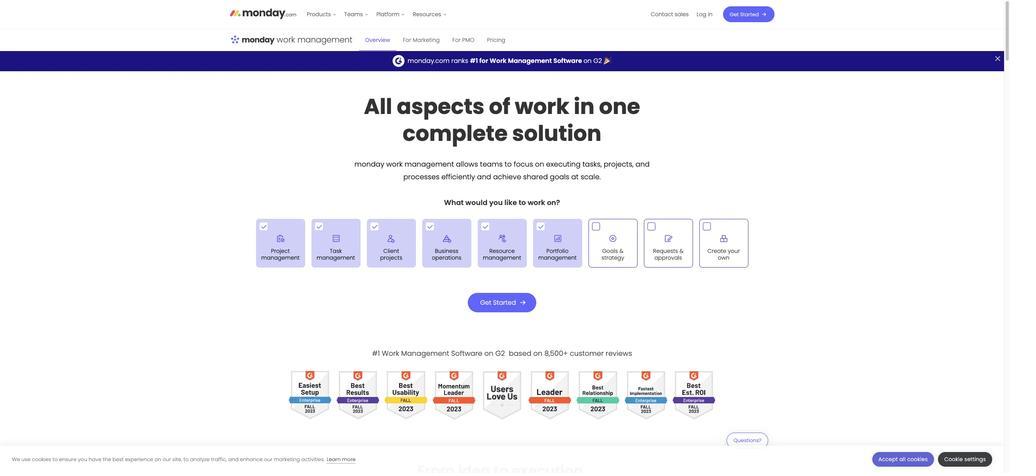 Task type: describe. For each thing, give the bounding box(es) containing it.
1 horizontal spatial #1
[[470, 56, 478, 65]]

all
[[899, 456, 906, 463]]

goals
[[602, 247, 618, 255]]

to left ensure
[[53, 455, 58, 463]]

contact
[[651, 10, 673, 18]]

have
[[89, 455, 101, 463]]

operations
[[432, 254, 461, 261]]

monday work management allows teams to focus on executing tasks, projects, and processes efficiently and achieve shared goals at scale.
[[354, 159, 650, 182]]

strategy
[[602, 254, 624, 261]]

products
[[307, 10, 331, 18]]

1 horizontal spatial management
[[508, 56, 552, 65]]

on inside monday work management allows teams to focus on executing tasks, projects, and processes efficiently and achieve shared goals at scale.
[[535, 159, 544, 169]]

more
[[342, 455, 356, 463]]

client projects
[[380, 247, 402, 261]]

reviews
[[606, 348, 632, 358]]

Requests & approvals checkbox
[[644, 219, 693, 267]]

resources link
[[409, 8, 451, 21]]

1 vertical spatial and
[[477, 172, 491, 182]]

client
[[383, 247, 399, 255]]

sales
[[675, 10, 689, 18]]

requests
[[653, 247, 678, 255]]

what would you like to work on?
[[444, 198, 560, 208]]

your
[[728, 247, 740, 255]]

get for the left 'get started' button
[[480, 298, 491, 307]]

resource
[[489, 247, 515, 255]]

complete
[[403, 119, 508, 149]]

use
[[21, 455, 30, 463]]

processes
[[403, 172, 439, 182]]

create your own
[[708, 247, 740, 261]]

Create your own checkbox
[[699, 219, 748, 267]]

management for portfolio management
[[538, 254, 577, 261]]

#1 work management software on g2  based on 8,500+ customer reviews
[[372, 348, 632, 358]]

project
[[271, 247, 290, 255]]

fastest implementation enterprise fall 2023 image
[[625, 366, 668, 424]]

monday
[[354, 159, 384, 169]]

tasks,
[[583, 159, 602, 169]]

what
[[444, 198, 464, 208]]

projects,
[[604, 159, 634, 169]]

portfolio
[[546, 247, 569, 255]]

for
[[479, 56, 488, 65]]

0 vertical spatial g2
[[593, 56, 602, 65]]

leader fall 2023 image
[[528, 366, 572, 424]]

started for the left 'get started' button
[[493, 298, 516, 307]]

best results enterprise fall 2023 image
[[336, 366, 380, 424]]

log in
[[697, 10, 713, 18]]

for marketing
[[403, 36, 440, 44]]

2 horizontal spatial and
[[636, 159, 650, 169]]

monday.com ranks #1 for work management software on g2  🎉
[[408, 56, 612, 65]]

projects
[[380, 254, 402, 261]]

get started button inside main element
[[723, 6, 774, 22]]

list containing products
[[303, 0, 451, 28]]

management inside monday work management allows teams to focus on executing tasks, projects, and processes efficiently and achieve shared goals at scale.
[[405, 159, 454, 169]]

overview link
[[359, 29, 397, 51]]

get for 'get started' button in main element
[[730, 10, 739, 18]]

easiest setup enterprise fall 2023 image
[[288, 366, 332, 424]]

cookies for use
[[32, 455, 51, 463]]

dialog containing we use cookies to ensure you have the best experience on our site, to analyze traffic, and enhance our marketing activities.
[[0, 446, 1004, 473]]

for marketing link
[[397, 29, 446, 51]]

management for task management
[[317, 254, 355, 261]]

management for project management
[[261, 254, 300, 261]]

scale.
[[581, 172, 601, 182]]

of
[[489, 92, 510, 122]]

to right like at the top of page
[[519, 198, 526, 208]]

2 our from the left
[[264, 455, 273, 463]]

executing
[[546, 159, 581, 169]]

get started for 'get started' button in main element
[[730, 10, 759, 18]]

shared
[[523, 172, 548, 182]]

Business operations checkbox
[[422, 219, 471, 267]]

for pmo
[[452, 36, 474, 44]]

goals & strategy
[[602, 247, 624, 261]]

to right site,
[[184, 455, 189, 463]]

accept all cookies
[[879, 456, 928, 463]]

monday.com
[[408, 56, 450, 65]]

resource management
[[483, 247, 521, 261]]

0 horizontal spatial and
[[228, 455, 238, 463]]

teams
[[480, 159, 503, 169]]

teams
[[344, 10, 363, 18]]

business operations
[[432, 247, 461, 261]]

g2 logo white rgb v2 image
[[393, 55, 404, 67]]

task management image
[[328, 231, 344, 246]]

log
[[697, 10, 706, 18]]

would
[[465, 198, 488, 208]]

log in link
[[693, 8, 717, 21]]

& for strategy
[[620, 247, 624, 255]]

marketing
[[413, 36, 440, 44]]

0 horizontal spatial get started button
[[468, 293, 536, 312]]

platform
[[376, 10, 400, 18]]

on?
[[547, 198, 560, 208]]

1 horizontal spatial software
[[553, 56, 582, 65]]

task
[[330, 247, 342, 255]]

monday.com work management image
[[230, 29, 352, 51]]

questions?
[[734, 436, 762, 444]]

best usability fall 2023 image
[[384, 366, 428, 424]]

experience
[[125, 455, 153, 463]]

momentum leader fall 2023 image
[[432, 366, 476, 424]]

customer
[[570, 348, 604, 358]]

project management
[[261, 247, 300, 261]]

business
[[435, 247, 458, 255]]

contact sales button
[[647, 8, 693, 21]]

users love us image
[[480, 366, 524, 424]]

activities.
[[301, 455, 325, 463]]

own
[[718, 254, 730, 261]]

0 vertical spatial you
[[489, 198, 503, 208]]

list containing contact sales
[[647, 0, 717, 28]]

1 horizontal spatial in
[[708, 10, 713, 18]]

Goals & strategy checkbox
[[588, 219, 637, 267]]

overview
[[365, 36, 390, 44]]

cookie settings button
[[938, 452, 992, 467]]

the
[[103, 455, 111, 463]]

work inside all aspects of work in one complete solution
[[515, 92, 569, 122]]

requests & approvals
[[653, 247, 684, 261]]

enhance
[[240, 455, 263, 463]]



Task type: locate. For each thing, give the bounding box(es) containing it.
client projects image
[[383, 231, 399, 246]]

0 horizontal spatial software
[[451, 348, 482, 358]]

approvals
[[655, 254, 682, 261]]

1 vertical spatial you
[[78, 455, 87, 463]]

to inside monday work management allows teams to focus on executing tasks, projects, and processes efficiently and achieve shared goals at scale.
[[505, 159, 512, 169]]

cookies
[[32, 455, 51, 463], [907, 456, 928, 463]]

allows
[[456, 159, 478, 169]]

group
[[253, 216, 751, 271]]

0 horizontal spatial management
[[401, 348, 449, 358]]

0 horizontal spatial work
[[382, 348, 399, 358]]

0 horizontal spatial get started
[[480, 298, 516, 307]]

1 our from the left
[[163, 455, 171, 463]]

and right projects,
[[636, 159, 650, 169]]

contact sales
[[651, 10, 689, 18]]

cookies right use
[[32, 455, 51, 463]]

like
[[504, 198, 517, 208]]

goals strategy image
[[605, 231, 621, 246]]

achieve
[[493, 172, 521, 182]]

and down teams
[[477, 172, 491, 182]]

1 & from the left
[[620, 247, 624, 255]]

in inside all aspects of work in one complete solution
[[574, 92, 595, 122]]

0 vertical spatial in
[[708, 10, 713, 18]]

0 horizontal spatial started
[[493, 298, 516, 307]]

started for 'get started' button in main element
[[740, 10, 759, 18]]

you left have at the bottom left of page
[[78, 455, 87, 463]]

site,
[[172, 455, 182, 463]]

0 horizontal spatial in
[[574, 92, 595, 122]]

& inside requests & approvals
[[680, 247, 684, 255]]

& for approvals
[[680, 247, 684, 255]]

started inside main element
[[740, 10, 759, 18]]

products link
[[303, 8, 340, 21]]

0 vertical spatial and
[[636, 159, 650, 169]]

portfolio management image
[[550, 231, 565, 246]]

analyze
[[190, 455, 210, 463]]

we
[[12, 455, 20, 463]]

0 vertical spatial management
[[508, 56, 552, 65]]

1 vertical spatial software
[[451, 348, 482, 358]]

in
[[708, 10, 713, 18], [574, 92, 595, 122]]

0 horizontal spatial cookies
[[32, 455, 51, 463]]

task management
[[317, 247, 355, 261]]

aspects
[[397, 92, 484, 122]]

0 horizontal spatial our
[[163, 455, 171, 463]]

0 vertical spatial work
[[490, 56, 507, 65]]

for
[[403, 36, 411, 44], [452, 36, 461, 44]]

1 horizontal spatial our
[[264, 455, 273, 463]]

g2
[[593, 56, 602, 65], [495, 348, 505, 358]]

accept
[[879, 456, 898, 463]]

1 vertical spatial get
[[480, 298, 491, 307]]

for for for marketing
[[403, 36, 411, 44]]

focus
[[514, 159, 533, 169]]

pmo
[[462, 36, 474, 44]]

0 horizontal spatial list
[[303, 0, 451, 28]]

0 vertical spatial #1
[[470, 56, 478, 65]]

teams link
[[340, 8, 372, 21]]

0 vertical spatial started
[[740, 10, 759, 18]]

questions? button
[[727, 433, 768, 453]]

in right log
[[708, 10, 713, 18]]

all
[[364, 92, 392, 122]]

pricing link
[[481, 29, 512, 51]]

dialog
[[0, 446, 1004, 473]]

get started inside main element
[[730, 10, 759, 18]]

1 vertical spatial work
[[386, 159, 403, 169]]

management inside checkbox
[[483, 254, 521, 261]]

our right enhance
[[264, 455, 273, 463]]

efficiently
[[441, 172, 475, 182]]

cookies inside button
[[907, 456, 928, 463]]

1 horizontal spatial cookies
[[907, 456, 928, 463]]

0 horizontal spatial g2
[[495, 348, 505, 358]]

& inside goals & strategy
[[620, 247, 624, 255]]

1 vertical spatial work
[[382, 348, 399, 358]]

1 horizontal spatial list
[[647, 0, 717, 28]]

management inside "checkbox"
[[538, 254, 577, 261]]

management down resource management icon
[[483, 254, 521, 261]]

1 vertical spatial management
[[401, 348, 449, 358]]

goals
[[550, 172, 569, 182]]

work
[[490, 56, 507, 65], [382, 348, 399, 358]]

one
[[599, 92, 640, 122]]

solution
[[512, 119, 601, 149]]

1 for from the left
[[403, 36, 411, 44]]

to
[[505, 159, 512, 169], [519, 198, 526, 208], [53, 455, 58, 463], [184, 455, 189, 463]]

1 horizontal spatial get started button
[[723, 6, 774, 22]]

management
[[405, 159, 454, 169], [261, 254, 300, 261], [317, 254, 355, 261], [483, 254, 521, 261], [538, 254, 577, 261]]

1 horizontal spatial get
[[730, 10, 739, 18]]

we use cookies to ensure you have the best experience on our site, to analyze traffic, and enhance our marketing activities. learn more
[[12, 455, 356, 463]]

for pmo link
[[446, 29, 481, 51]]

business operations image
[[439, 231, 455, 246]]

management for resource management
[[483, 254, 521, 261]]

list
[[303, 0, 451, 28], [647, 0, 717, 28]]

get started for the left 'get started' button
[[480, 298, 516, 307]]

1 vertical spatial in
[[574, 92, 595, 122]]

platform link
[[372, 8, 409, 21]]

0 vertical spatial get started
[[730, 10, 759, 18]]

our left site,
[[163, 455, 171, 463]]

1 vertical spatial started
[[493, 298, 516, 307]]

& right "goals"
[[620, 247, 624, 255]]

ranks
[[451, 56, 468, 65]]

0 horizontal spatial &
[[620, 247, 624, 255]]

at
[[571, 172, 579, 182]]

monday.com logo image
[[230, 5, 296, 22]]

all aspects of work in one complete solution
[[364, 92, 640, 149]]

to up achieve
[[505, 159, 512, 169]]

management down the task management 'icon'
[[317, 254, 355, 261]]

requests approvals image
[[660, 231, 676, 246]]

2 list from the left
[[647, 0, 717, 28]]

get
[[730, 10, 739, 18], [480, 298, 491, 307]]

ensure
[[59, 455, 76, 463]]

settings
[[965, 456, 986, 463]]

1 vertical spatial #1
[[372, 348, 380, 358]]

create
[[708, 247, 726, 255]]

for left pmo
[[452, 36, 461, 44]]

Project management checkbox
[[256, 219, 305, 267]]

you
[[489, 198, 503, 208], [78, 455, 87, 463]]

project management image
[[273, 231, 288, 246]]

0 vertical spatial get
[[730, 10, 739, 18]]

management down "project management" image
[[261, 254, 300, 261]]

best estimated roi enterprise fall 2023 image
[[673, 366, 716, 424]]

0 horizontal spatial #1
[[372, 348, 380, 358]]

1 horizontal spatial started
[[740, 10, 759, 18]]

our
[[163, 455, 171, 463], [264, 455, 273, 463]]

group containing project management
[[253, 216, 751, 271]]

cookie
[[944, 456, 963, 463]]

2 & from the left
[[680, 247, 684, 255]]

Client projects checkbox
[[367, 219, 416, 267]]

1 horizontal spatial you
[[489, 198, 503, 208]]

1 vertical spatial get started button
[[468, 293, 536, 312]]

1 horizontal spatial for
[[452, 36, 461, 44]]

on
[[584, 56, 592, 65], [535, 159, 544, 169], [484, 348, 493, 358], [533, 348, 542, 358], [155, 455, 161, 463]]

1 vertical spatial g2
[[495, 348, 505, 358]]

you left like at the top of page
[[489, 198, 503, 208]]

for left marketing
[[403, 36, 411, 44]]

pricing
[[487, 36, 505, 44]]

2 vertical spatial and
[[228, 455, 238, 463]]

for for for pmo
[[452, 36, 461, 44]]

1 horizontal spatial work
[[490, 56, 507, 65]]

main element
[[303, 0, 774, 28]]

1 vertical spatial get started
[[480, 298, 516, 307]]

best
[[113, 455, 124, 463]]

2 vertical spatial work
[[528, 198, 545, 208]]

started
[[740, 10, 759, 18], [493, 298, 516, 307]]

0 vertical spatial work
[[515, 92, 569, 122]]

Task management checkbox
[[311, 219, 360, 267]]

2 for from the left
[[452, 36, 461, 44]]

0 horizontal spatial for
[[403, 36, 411, 44]]

work
[[515, 92, 569, 122], [386, 159, 403, 169], [528, 198, 545, 208]]

1 horizontal spatial g2
[[593, 56, 602, 65]]

cookie settings
[[944, 456, 986, 463]]

0 horizontal spatial you
[[78, 455, 87, 463]]

best relationship fall 2023 image
[[577, 366, 620, 424]]

0 vertical spatial software
[[553, 56, 582, 65]]

traffic,
[[211, 455, 227, 463]]

&
[[620, 247, 624, 255], [680, 247, 684, 255]]

management up processes
[[405, 159, 454, 169]]

management down portfolio management icon
[[538, 254, 577, 261]]

learn more link
[[327, 455, 356, 463]]

Resource management checkbox
[[478, 219, 527, 267]]

1 horizontal spatial get started
[[730, 10, 759, 18]]

0 vertical spatial get started button
[[723, 6, 774, 22]]

create your own image
[[716, 231, 732, 246]]

1 horizontal spatial &
[[680, 247, 684, 255]]

1 horizontal spatial and
[[477, 172, 491, 182]]

get inside main element
[[730, 10, 739, 18]]

marketing
[[274, 455, 300, 463]]

resource management image
[[494, 231, 510, 246]]

get started button
[[723, 6, 774, 22], [468, 293, 536, 312]]

work inside monday work management allows teams to focus on executing tasks, projects, and processes efficiently and achieve shared goals at scale.
[[386, 159, 403, 169]]

Portfolio management checkbox
[[533, 219, 582, 267]]

🎉
[[604, 56, 612, 65]]

management
[[508, 56, 552, 65], [401, 348, 449, 358]]

accept all cookies button
[[872, 452, 934, 467]]

resources
[[413, 10, 441, 18]]

in left one
[[574, 92, 595, 122]]

& right requests
[[680, 247, 684, 255]]

cookies right all
[[907, 456, 928, 463]]

0 horizontal spatial get
[[480, 298, 491, 307]]

cookies for all
[[907, 456, 928, 463]]

and right traffic,
[[228, 455, 238, 463]]

1 list from the left
[[303, 0, 451, 28]]

8,500+
[[544, 348, 568, 358]]



Task type: vqa. For each thing, say whether or not it's contained in the screenshot.
What if I change my mind?
no



